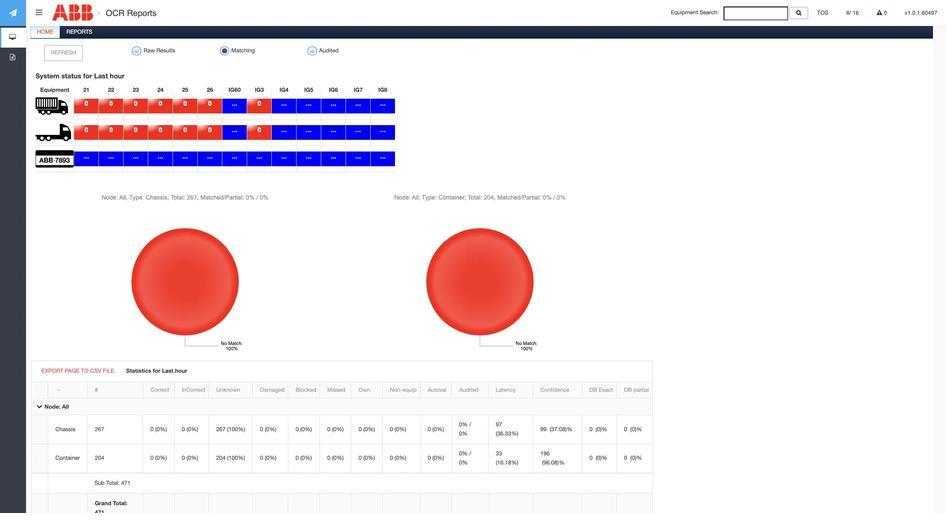 Task type: vqa. For each thing, say whether or not it's contained in the screenshot.


Task type: describe. For each thing, give the bounding box(es) containing it.
export page to csv file
[[41, 368, 114, 375]]

24
[[157, 86, 164, 93]]

node:
[[45, 404, 60, 411]]

reports inside system status for last hour tab list
[[66, 29, 92, 35]]

equip
[[403, 387, 417, 394]]

(96.08)%
[[542, 460, 565, 467]]

204 (100%)
[[216, 456, 245, 462]]

statistics
[[126, 368, 151, 375]]

25
[[182, 86, 188, 93]]

refresh button
[[44, 45, 83, 61]]

#
[[95, 387, 98, 394]]

99
[[541, 427, 547, 433]]

matching
[[231, 47, 255, 54]]

33 (16.18%)
[[496, 451, 519, 467]]

db for db partial
[[624, 387, 632, 394]]

container
[[55, 456, 80, 462]]

correct
[[150, 387, 169, 394]]

sub total: 471
[[94, 480, 131, 487]]

204 for 204 (100%)
[[216, 456, 226, 462]]

8/ 16 button
[[838, 0, 868, 26]]

22
[[108, 86, 114, 93]]

reports link
[[60, 24, 98, 41]]

ig4
[[280, 86, 289, 93]]

~
[[55, 387, 62, 394]]

damaged
[[260, 387, 285, 394]]

partial
[[634, 387, 649, 394]]

21
[[83, 86, 89, 93]]

ig8
[[378, 86, 387, 93]]

196 (96.08)%
[[541, 451, 565, 467]]

33
[[496, 451, 502, 458]]

1 horizontal spatial reports
[[127, 8, 157, 18]]

csv
[[90, 368, 101, 375]]

total: for grand
[[113, 500, 127, 507]]

ig60
[[229, 86, 241, 93]]

node: all
[[45, 404, 69, 411]]

97 (36.33%)
[[496, 422, 519, 438]]

ig6
[[329, 86, 338, 93]]

unknown
[[216, 387, 240, 394]]

db for db exact
[[590, 387, 597, 394]]

grand
[[95, 500, 111, 507]]

ig5
[[304, 86, 313, 93]]

equipment search:
[[671, 9, 724, 16]]

autoval
[[428, 387, 447, 394]]

non-
[[390, 387, 403, 394]]

raw
[[144, 47, 155, 54]]

16
[[853, 10, 859, 16]]

0 horizontal spatial audited
[[319, 47, 339, 54]]

267 for 267 (100%)
[[216, 427, 226, 433]]

/ for 33 (16.18%)
[[469, 451, 471, 458]]

0% / 0% for 97
[[459, 422, 471, 438]]

row inside the system status for last hour tab panel
[[32, 383, 653, 399]]

tos button
[[809, 0, 838, 26]]

blocked
[[296, 387, 316, 394]]

grand total: 471
[[95, 500, 127, 514]]

results
[[156, 47, 175, 54]]

chassis
[[55, 427, 75, 433]]

system status for last hour tab panel
[[29, 39, 935, 514]]

(16.18%)
[[496, 460, 519, 467]]

refresh
[[51, 49, 76, 56]]

471 for sub total: 471
[[121, 480, 131, 487]]

(100%) for 204 (100%)
[[227, 456, 245, 462]]

196
[[541, 451, 550, 458]]

204 for 204
[[95, 456, 104, 462]]



Task type: locate. For each thing, give the bounding box(es) containing it.
0 vertical spatial hour
[[110, 72, 125, 80]]

home
[[37, 29, 54, 35]]

2 (100%) from the top
[[227, 456, 245, 462]]

0 vertical spatial reports
[[127, 8, 157, 18]]

row containing ~
[[32, 383, 653, 399]]

licenseplate image
[[36, 150, 74, 168]]

1 horizontal spatial last
[[162, 368, 174, 375]]

8/
[[847, 10, 851, 16]]

chassis image
[[36, 124, 71, 141]]

export
[[41, 368, 63, 375]]

reports up refresh
[[66, 29, 92, 35]]

0 horizontal spatial last
[[94, 72, 108, 80]]

last up correct
[[162, 368, 174, 375]]

1 0% / 0% from the top
[[459, 422, 471, 438]]

2 0% from the top
[[459, 431, 468, 438]]

0 (0)%
[[590, 427, 608, 433], [624, 427, 642, 433], [590, 456, 608, 462], [624, 456, 642, 462]]

navigation
[[0, 0, 26, 68]]

0% / 0%
[[459, 422, 471, 438], [459, 451, 471, 467]]

0 (0%)
[[150, 427, 167, 433], [182, 427, 198, 433], [260, 427, 277, 433], [296, 427, 312, 433], [327, 427, 344, 433], [359, 427, 375, 433], [390, 427, 406, 433], [428, 427, 444, 433], [150, 456, 167, 462], [182, 456, 198, 462], [260, 456, 277, 462], [296, 456, 312, 462], [327, 456, 344, 462], [359, 456, 375, 462], [390, 456, 406, 462], [428, 456, 444, 462]]

1 vertical spatial hour
[[175, 368, 187, 375]]

1 db from the left
[[590, 387, 597, 394]]

own
[[359, 387, 370, 394]]

0 vertical spatial total:
[[106, 480, 120, 487]]

2 / from the top
[[469, 451, 471, 458]]

23
[[133, 86, 139, 93]]

reports right ocr
[[127, 8, 157, 18]]

grid
[[32, 383, 653, 514]]

0 horizontal spatial hour
[[110, 72, 125, 80]]

search:
[[700, 9, 719, 16]]

471 inside grand total: 471
[[95, 509, 104, 514]]

(100%) down 267 (100%)
[[227, 456, 245, 462]]

471 right sub
[[121, 480, 131, 487]]

1 horizontal spatial 471
[[121, 480, 131, 487]]

db partial
[[624, 387, 649, 394]]

for up 21
[[83, 72, 92, 80]]

0 vertical spatial for
[[83, 72, 92, 80]]

1 vertical spatial last
[[162, 368, 174, 375]]

equipment down the system
[[40, 86, 69, 93]]

(100%) for 267 (100%)
[[227, 427, 245, 433]]

0 horizontal spatial equipment
[[40, 86, 69, 93]]

0 inside dropdown button
[[883, 10, 887, 16]]

confidence
[[541, 387, 569, 394]]

4 0% from the top
[[459, 460, 468, 467]]

0 horizontal spatial reports
[[66, 29, 92, 35]]

0 horizontal spatial 204
[[95, 456, 104, 462]]

to
[[81, 368, 89, 375]]

3 0% from the top
[[459, 451, 468, 458]]

grid containing node: all
[[32, 383, 653, 514]]

status
[[61, 72, 81, 80]]

file
[[103, 368, 114, 375]]

0 vertical spatial equipment
[[671, 9, 698, 16]]

tos
[[817, 10, 829, 16]]

total: inside grand total: 471
[[113, 500, 127, 507]]

total: right the grand
[[113, 500, 127, 507]]

1 0% from the top
[[459, 422, 468, 429]]

(37.08)%
[[550, 427, 573, 433]]

incorrect
[[182, 387, 205, 394]]

v1.0.1.60497 button
[[896, 0, 946, 26]]

for
[[83, 72, 92, 80], [153, 368, 160, 375]]

26
[[207, 86, 213, 93]]

0% / 0% left 97
[[459, 422, 471, 438]]

471 for grand total: 471
[[95, 509, 104, 514]]

1 vertical spatial equipment
[[40, 86, 69, 93]]

0 vertical spatial (100%)
[[227, 427, 245, 433]]

for right 'statistics'
[[153, 368, 160, 375]]

db left partial
[[624, 387, 632, 394]]

exact
[[599, 387, 613, 394]]

1 267 from the left
[[95, 427, 104, 433]]

total: right sub
[[106, 480, 120, 487]]

ig7
[[354, 86, 363, 93]]

0 vertical spatial /
[[469, 422, 471, 429]]

equipment for equipment search:
[[671, 9, 698, 16]]

0 vertical spatial 471
[[121, 480, 131, 487]]

1 vertical spatial total:
[[113, 500, 127, 507]]

1 horizontal spatial audited
[[459, 387, 479, 394]]

hour up 22
[[110, 72, 125, 80]]

(0%)
[[155, 427, 167, 433], [187, 427, 198, 433], [265, 427, 277, 433], [300, 427, 312, 433], [332, 427, 344, 433], [363, 427, 375, 433], [395, 427, 406, 433], [433, 427, 444, 433], [155, 456, 167, 462], [187, 456, 198, 462], [265, 456, 277, 462], [300, 456, 312, 462], [332, 456, 344, 462], [363, 456, 375, 462], [395, 456, 406, 462], [433, 456, 444, 462]]

1 vertical spatial (100%)
[[227, 456, 245, 462]]

ig3
[[255, 86, 264, 93]]

search image
[[796, 10, 802, 16]]

0
[[883, 10, 887, 16], [85, 100, 88, 107], [109, 100, 113, 107], [134, 100, 138, 107], [159, 100, 162, 107], [183, 100, 187, 107], [208, 100, 212, 107], [258, 100, 261, 107], [85, 126, 88, 133], [109, 126, 113, 133], [134, 126, 138, 133], [159, 126, 162, 133], [183, 126, 187, 133], [208, 126, 212, 133], [258, 126, 261, 133], [150, 427, 154, 433], [182, 427, 185, 433], [260, 427, 263, 433], [296, 427, 299, 433], [327, 427, 331, 433], [359, 427, 362, 433], [390, 427, 393, 433], [428, 427, 431, 433], [590, 427, 593, 433], [624, 427, 627, 433], [150, 456, 154, 462], [182, 456, 185, 462], [260, 456, 263, 462], [296, 456, 299, 462], [327, 456, 331, 462], [359, 456, 362, 462], [390, 456, 393, 462], [428, 456, 431, 462], [590, 456, 593, 462], [624, 456, 627, 462]]

audited
[[319, 47, 339, 54], [459, 387, 479, 394]]

container image
[[36, 97, 68, 115]]

reports
[[127, 8, 157, 18], [66, 29, 92, 35]]

(36.33%)
[[496, 431, 519, 438]]

node: all row group
[[32, 399, 653, 494]]

export page to csv file button
[[35, 364, 121, 380]]

grid inside the system status for last hour tab panel
[[32, 383, 653, 514]]

/ left 97
[[469, 422, 471, 429]]

1 / from the top
[[469, 422, 471, 429]]

equipment left search:
[[671, 9, 698, 16]]

0 horizontal spatial 471
[[95, 509, 104, 514]]

0 vertical spatial 0% / 0%
[[459, 422, 471, 438]]

(100%)
[[227, 427, 245, 433], [227, 456, 245, 462]]

204
[[95, 456, 104, 462], [216, 456, 226, 462]]

/ left 33
[[469, 451, 471, 458]]

ocr reports
[[103, 8, 157, 18]]

total:
[[106, 480, 120, 487], [113, 500, 127, 507]]

471 down the grand
[[95, 509, 104, 514]]

system status for last hour
[[36, 72, 125, 80]]

equipment inside the system status for last hour tab panel
[[40, 86, 69, 93]]

audited right autoval
[[459, 387, 479, 394]]

...
[[232, 100, 237, 107], [281, 100, 287, 107], [306, 100, 312, 107], [331, 100, 336, 107], [356, 100, 361, 107], [380, 100, 386, 107], [232, 126, 237, 133], [281, 126, 287, 133], [306, 126, 312, 133], [331, 126, 336, 133], [356, 126, 361, 133], [380, 126, 386, 133], [84, 153, 89, 160], [108, 153, 114, 160], [133, 153, 139, 160], [158, 153, 163, 160], [183, 153, 188, 160], [207, 153, 213, 160], [232, 153, 237, 160], [257, 153, 262, 160], [281, 153, 287, 160], [306, 153, 312, 160], [331, 153, 336, 160], [356, 153, 361, 160], [380, 153, 386, 160]]

total: inside node: all 'row group'
[[106, 480, 120, 487]]

warning image
[[877, 10, 883, 16]]

1 horizontal spatial for
[[153, 368, 160, 375]]

1 vertical spatial audited
[[459, 387, 479, 394]]

99 (37.08)%
[[541, 427, 573, 433]]

1 vertical spatial 0% / 0%
[[459, 451, 471, 467]]

db left the "exact" at bottom
[[590, 387, 597, 394]]

0 button
[[868, 0, 896, 26]]

1 204 from the left
[[95, 456, 104, 462]]

hour
[[110, 72, 125, 80], [175, 368, 187, 375]]

471 inside node: all 'row group'
[[121, 480, 131, 487]]

2 0% / 0% from the top
[[459, 451, 471, 467]]

all
[[62, 404, 69, 411]]

1 horizontal spatial equipment
[[671, 9, 698, 16]]

hour up incorrect
[[175, 368, 187, 375]]

267 (100%)
[[216, 427, 245, 433]]

None field
[[724, 7, 788, 20]]

non-equip
[[390, 387, 417, 394]]

missed
[[327, 387, 346, 394]]

0%
[[459, 422, 468, 429], [459, 431, 468, 438], [459, 451, 468, 458], [459, 460, 468, 467]]

last up 22
[[94, 72, 108, 80]]

equipment
[[671, 9, 698, 16], [40, 86, 69, 93]]

equipment for equipment
[[40, 86, 69, 93]]

1 vertical spatial for
[[153, 368, 160, 375]]

home link
[[31, 24, 60, 41]]

0 horizontal spatial 267
[[95, 427, 104, 433]]

db
[[590, 387, 597, 394], [624, 387, 632, 394]]

8/ 16
[[847, 10, 859, 16]]

sub
[[94, 480, 105, 487]]

1 horizontal spatial hour
[[175, 368, 187, 375]]

267 up 204 (100%)
[[216, 427, 226, 433]]

267
[[95, 427, 104, 433], [216, 427, 226, 433]]

1 vertical spatial /
[[469, 451, 471, 458]]

267 right chassis
[[95, 427, 104, 433]]

(100%) up 204 (100%)
[[227, 427, 245, 433]]

0 horizontal spatial db
[[590, 387, 597, 394]]

1 horizontal spatial 267
[[216, 427, 226, 433]]

audited inside row
[[459, 387, 479, 394]]

0% / 0% for 33
[[459, 451, 471, 467]]

latency
[[496, 387, 516, 394]]

total: for sub
[[106, 480, 120, 487]]

0 horizontal spatial for
[[83, 72, 92, 80]]

471
[[121, 480, 131, 487], [95, 509, 104, 514]]

/ for 97 (36.33%)
[[469, 422, 471, 429]]

/
[[469, 422, 471, 429], [469, 451, 471, 458]]

last
[[94, 72, 108, 80], [162, 368, 174, 375]]

page
[[65, 368, 79, 375]]

1 vertical spatial reports
[[66, 29, 92, 35]]

1 horizontal spatial 204
[[216, 456, 226, 462]]

2 267 from the left
[[216, 427, 226, 433]]

system status for last hour tab list
[[29, 24, 935, 514]]

1 (100%) from the top
[[227, 427, 245, 433]]

bars image
[[36, 9, 42, 16]]

2 db from the left
[[624, 387, 632, 394]]

raw results
[[144, 47, 175, 54]]

0 vertical spatial audited
[[319, 47, 339, 54]]

system
[[36, 72, 59, 80]]

2 204 from the left
[[216, 456, 226, 462]]

204 up sub
[[95, 456, 104, 462]]

audited up ig6
[[319, 47, 339, 54]]

0% / 0% left 33
[[459, 451, 471, 467]]

ocr
[[106, 8, 125, 18]]

267 for 267
[[95, 427, 104, 433]]

statistics for last hour
[[126, 368, 187, 375]]

1 horizontal spatial db
[[624, 387, 632, 394]]

204 down 267 (100%)
[[216, 456, 226, 462]]

97
[[496, 422, 502, 429]]

row
[[32, 383, 653, 399]]

0 vertical spatial last
[[94, 72, 108, 80]]

db exact
[[590, 387, 613, 394]]

1 vertical spatial 471
[[95, 509, 104, 514]]

v1.0.1.60497
[[905, 10, 938, 16]]



